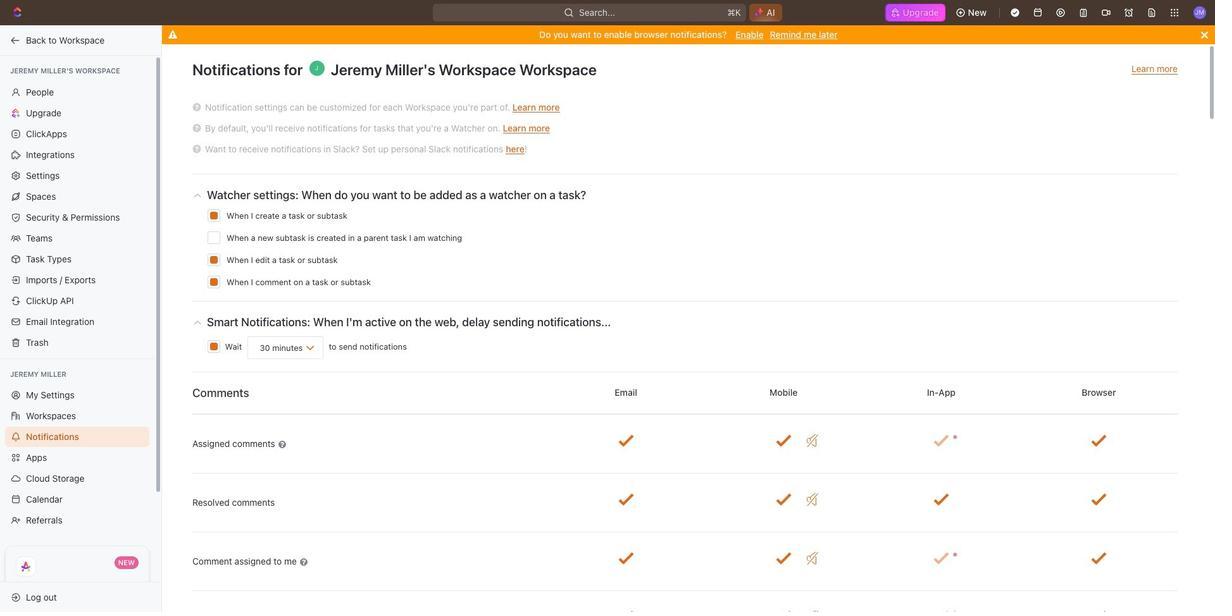 Task type: describe. For each thing, give the bounding box(es) containing it.
1 off image from the top
[[807, 494, 818, 506]]

2 off image from the top
[[807, 553, 818, 565]]



Task type: locate. For each thing, give the bounding box(es) containing it.
1 vertical spatial off image
[[807, 553, 818, 565]]

off image
[[807, 435, 818, 447]]

off image
[[807, 494, 818, 506], [807, 553, 818, 565]]

0 vertical spatial off image
[[807, 494, 818, 506]]



Task type: vqa. For each thing, say whether or not it's contained in the screenshot.
2nd off image from the top of the page
yes



